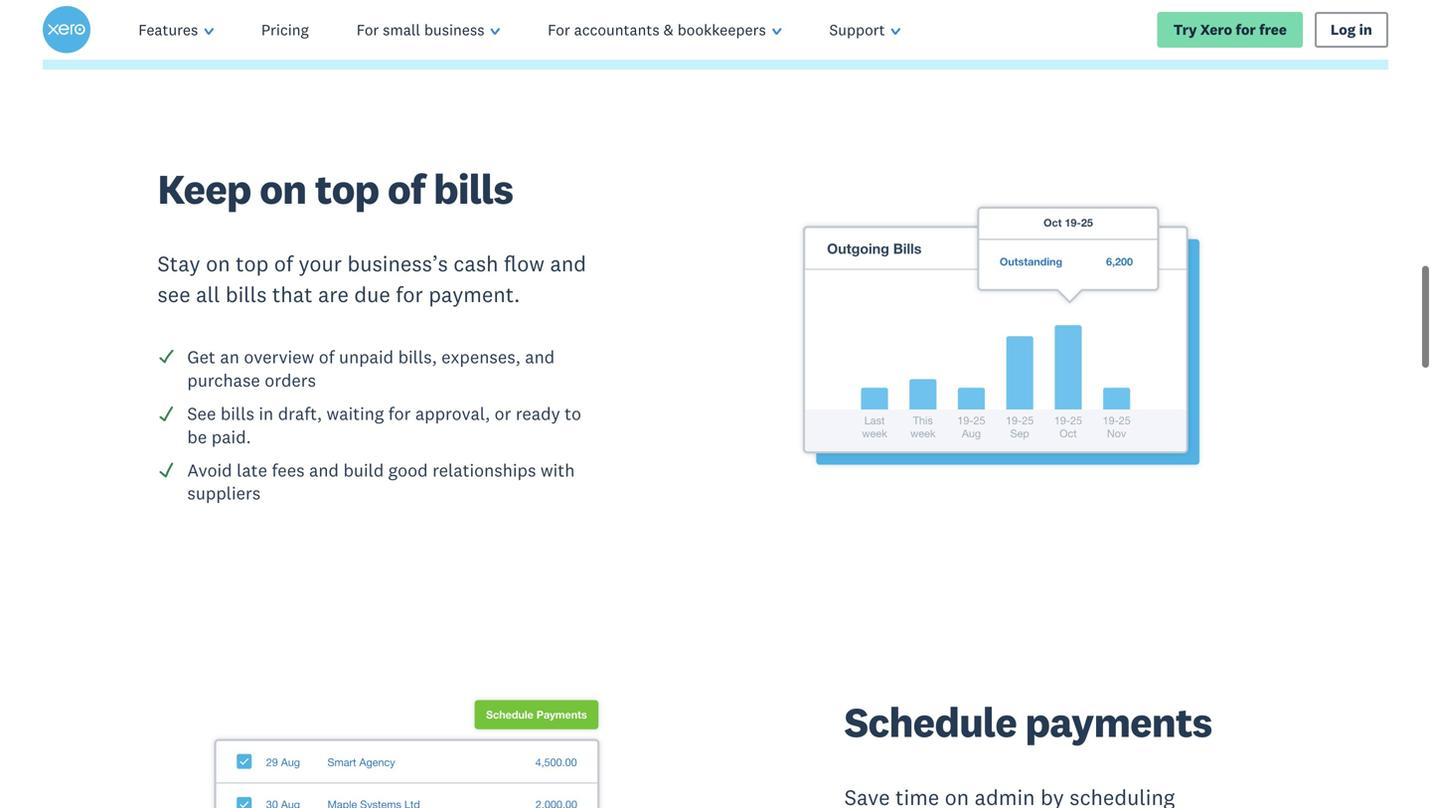 Task type: describe. For each thing, give the bounding box(es) containing it.
bills,
[[398, 346, 437, 368]]

xero
[[1201, 20, 1233, 39]]

for accountants & bookkeepers button
[[524, 0, 806, 60]]

keep
[[157, 162, 251, 215]]

for accountants & bookkeepers
[[548, 20, 766, 39]]

fees
[[272, 459, 305, 481]]

stay
[[157, 250, 200, 278]]

on for keep
[[260, 162, 307, 215]]

relationships
[[433, 459, 536, 481]]

1 horizontal spatial in
[[1360, 20, 1373, 39]]

approval,
[[415, 403, 490, 425]]

bills inside stay on top of your business's cash flow and see all bills that are due for payment.
[[226, 281, 267, 308]]

try xero for free
[[1174, 20, 1287, 39]]

and inside stay on top of your business's cash flow and see all bills that are due for payment.
[[550, 250, 587, 278]]

log
[[1331, 20, 1356, 39]]

late
[[237, 459, 267, 481]]

included image for get an overview of unpaid bills, expenses, and purchase orders
[[157, 348, 175, 366]]

for inside see bills in draft, waiting for approval, or ready to be paid.
[[389, 403, 411, 425]]

accountants
[[574, 20, 660, 39]]

for inside stay on top of your business's cash flow and see all bills that are due for payment.
[[396, 281, 423, 308]]

ready
[[516, 403, 560, 425]]

for small business button
[[333, 0, 524, 60]]

xero homepage image
[[43, 6, 91, 54]]

pricing
[[261, 20, 309, 39]]

features button
[[115, 0, 237, 60]]

paid.
[[212, 426, 251, 448]]

business
[[424, 20, 485, 39]]

try
[[1174, 20, 1197, 39]]

cash
[[454, 250, 499, 278]]

suppliers
[[187, 482, 261, 504]]

pricing link
[[237, 0, 333, 60]]

bookkeepers
[[678, 20, 766, 39]]

log in link
[[1315, 12, 1389, 48]]

schedule
[[845, 696, 1017, 748]]

stay on top of your business's cash flow and see all bills that are due for payment.
[[157, 250, 587, 308]]

&
[[664, 20, 674, 39]]

0 vertical spatial for
[[1236, 20, 1256, 39]]

to
[[565, 403, 582, 425]]

of for your
[[274, 250, 293, 278]]

support button
[[806, 0, 925, 60]]

included image for see bills in draft, waiting for approval, or ready to be paid.
[[157, 405, 175, 422]]

overview
[[244, 346, 314, 368]]

all
[[196, 281, 220, 308]]

draft,
[[278, 403, 322, 425]]

orders
[[265, 369, 316, 391]]

unpaid
[[339, 346, 394, 368]]

or
[[495, 403, 511, 425]]

get
[[187, 346, 216, 368]]



Task type: locate. For each thing, give the bounding box(es) containing it.
0 vertical spatial included image
[[157, 348, 175, 366]]

1 included image from the top
[[157, 348, 175, 366]]

and inside "get an overview of unpaid bills, expenses, and purchase orders"
[[525, 346, 555, 368]]

on for stay
[[206, 250, 230, 278]]

and right flow
[[550, 250, 587, 278]]

0 horizontal spatial for
[[357, 20, 379, 39]]

business's
[[347, 250, 448, 278]]

are
[[318, 281, 349, 308]]

1 vertical spatial in
[[259, 403, 274, 425]]

features
[[138, 20, 198, 39]]

get an overview of unpaid bills, expenses, and purchase orders
[[187, 346, 555, 391]]

and inside avoid late fees and build good relationships with suppliers
[[309, 459, 339, 481]]

for for for small business
[[357, 20, 379, 39]]

in left draft,
[[259, 403, 274, 425]]

top left your
[[236, 250, 269, 278]]

1 vertical spatial for
[[396, 281, 423, 308]]

0 horizontal spatial on
[[206, 250, 230, 278]]

an
[[220, 346, 239, 368]]

2 vertical spatial bills
[[221, 403, 254, 425]]

bills up paid.
[[221, 403, 254, 425]]

that
[[272, 281, 313, 308]]

of up business's
[[388, 162, 425, 215]]

with
[[541, 459, 575, 481]]

on right 'keep' at left top
[[260, 162, 307, 215]]

1 vertical spatial top
[[236, 250, 269, 278]]

for right waiting at left
[[389, 403, 411, 425]]

0 horizontal spatial in
[[259, 403, 274, 425]]

purchase
[[187, 369, 260, 391]]

1 vertical spatial included image
[[157, 405, 175, 422]]

waiting
[[327, 403, 384, 425]]

on
[[260, 162, 307, 215], [206, 250, 230, 278]]

flow
[[504, 250, 545, 278]]

2 for from the left
[[548, 20, 570, 39]]

and right fees
[[309, 459, 339, 481]]

see
[[157, 281, 191, 308]]

top
[[315, 162, 379, 215], [236, 250, 269, 278]]

1 horizontal spatial of
[[319, 346, 335, 368]]

good
[[388, 459, 428, 481]]

2 vertical spatial of
[[319, 346, 335, 368]]

0 vertical spatial bills
[[434, 162, 513, 215]]

2 vertical spatial for
[[389, 403, 411, 425]]

included image left see
[[157, 405, 175, 422]]

1 vertical spatial on
[[206, 250, 230, 278]]

for left small
[[357, 20, 379, 39]]

try xero for free link
[[1158, 12, 1303, 48]]

for left accountants
[[548, 20, 570, 39]]

0 vertical spatial and
[[550, 250, 587, 278]]

of for bills
[[388, 162, 425, 215]]

of inside stay on top of your business's cash flow and see all bills that are due for payment.
[[274, 250, 293, 278]]

a bar chart on the xero dashboard shows the total value of outgoing bills in recent weeks and months. image
[[730, 182, 1274, 498], [730, 182, 1274, 498]]

see
[[187, 403, 216, 425]]

expenses,
[[442, 346, 521, 368]]

see bills in draft, waiting for approval, or ready to be paid.
[[187, 403, 582, 448]]

avoid
[[187, 459, 232, 481]]

2 included image from the top
[[157, 405, 175, 422]]

due
[[354, 281, 390, 308]]

0 horizontal spatial top
[[236, 250, 269, 278]]

be
[[187, 426, 207, 448]]

top for your
[[236, 250, 269, 278]]

for
[[357, 20, 379, 39], [548, 20, 570, 39]]

1 for from the left
[[357, 20, 379, 39]]

and up ready
[[525, 346, 555, 368]]

0 vertical spatial of
[[388, 162, 425, 215]]

avoid late fees and build good relationships with suppliers
[[187, 459, 575, 504]]

on up all
[[206, 250, 230, 278]]

1 horizontal spatial top
[[315, 162, 379, 215]]

for small business
[[357, 20, 485, 39]]

2 horizontal spatial of
[[388, 162, 425, 215]]

and
[[550, 250, 587, 278], [525, 346, 555, 368], [309, 459, 339, 481]]

1 horizontal spatial for
[[548, 20, 570, 39]]

of for unpaid
[[319, 346, 335, 368]]

of up that
[[274, 250, 293, 278]]

support
[[830, 20, 885, 39]]

1 horizontal spatial on
[[260, 162, 307, 215]]

bills
[[434, 162, 513, 215], [226, 281, 267, 308], [221, 403, 254, 425]]

1 vertical spatial bills
[[226, 281, 267, 308]]

0 horizontal spatial of
[[274, 250, 293, 278]]

free
[[1260, 20, 1287, 39]]

1 vertical spatial and
[[525, 346, 555, 368]]

your
[[299, 250, 342, 278]]

top for bills
[[315, 162, 379, 215]]

payment.
[[429, 281, 520, 308]]

0 vertical spatial on
[[260, 162, 307, 215]]

build
[[343, 459, 384, 481]]

log in
[[1331, 20, 1373, 39]]

a list of outstanding bills displays in xero so the business can schedule the date on which to pay each one. image
[[157, 682, 701, 808], [157, 682, 701, 808]]

of
[[388, 162, 425, 215], [274, 250, 293, 278], [319, 346, 335, 368]]

for left free
[[1236, 20, 1256, 39]]

bills up cash
[[434, 162, 513, 215]]

small
[[383, 20, 421, 39]]

included image
[[157, 348, 175, 366], [157, 405, 175, 422]]

of left unpaid
[[319, 346, 335, 368]]

bills right all
[[226, 281, 267, 308]]

of inside "get an overview of unpaid bills, expenses, and purchase orders"
[[319, 346, 335, 368]]

bills inside see bills in draft, waiting for approval, or ready to be paid.
[[221, 403, 254, 425]]

keep on top of bills
[[157, 162, 513, 215]]

included image
[[157, 461, 175, 479]]

1 vertical spatial of
[[274, 250, 293, 278]]

on inside stay on top of your business's cash flow and see all bills that are due for payment.
[[206, 250, 230, 278]]

schedule payments
[[845, 696, 1212, 748]]

included image left get
[[157, 348, 175, 366]]

for
[[1236, 20, 1256, 39], [396, 281, 423, 308], [389, 403, 411, 425]]

0 vertical spatial in
[[1360, 20, 1373, 39]]

top inside stay on top of your business's cash flow and see all bills that are due for payment.
[[236, 250, 269, 278]]

2 vertical spatial and
[[309, 459, 339, 481]]

in right log
[[1360, 20, 1373, 39]]

top up your
[[315, 162, 379, 215]]

for down business's
[[396, 281, 423, 308]]

for for for accountants & bookkeepers
[[548, 20, 570, 39]]

payments
[[1026, 696, 1212, 748]]

in
[[1360, 20, 1373, 39], [259, 403, 274, 425]]

in inside see bills in draft, waiting for approval, or ready to be paid.
[[259, 403, 274, 425]]

0 vertical spatial top
[[315, 162, 379, 215]]



Task type: vqa. For each thing, say whether or not it's contained in the screenshot.
Limited time: 50% off for 3 months when you buy Xero.* Dismiss
no



